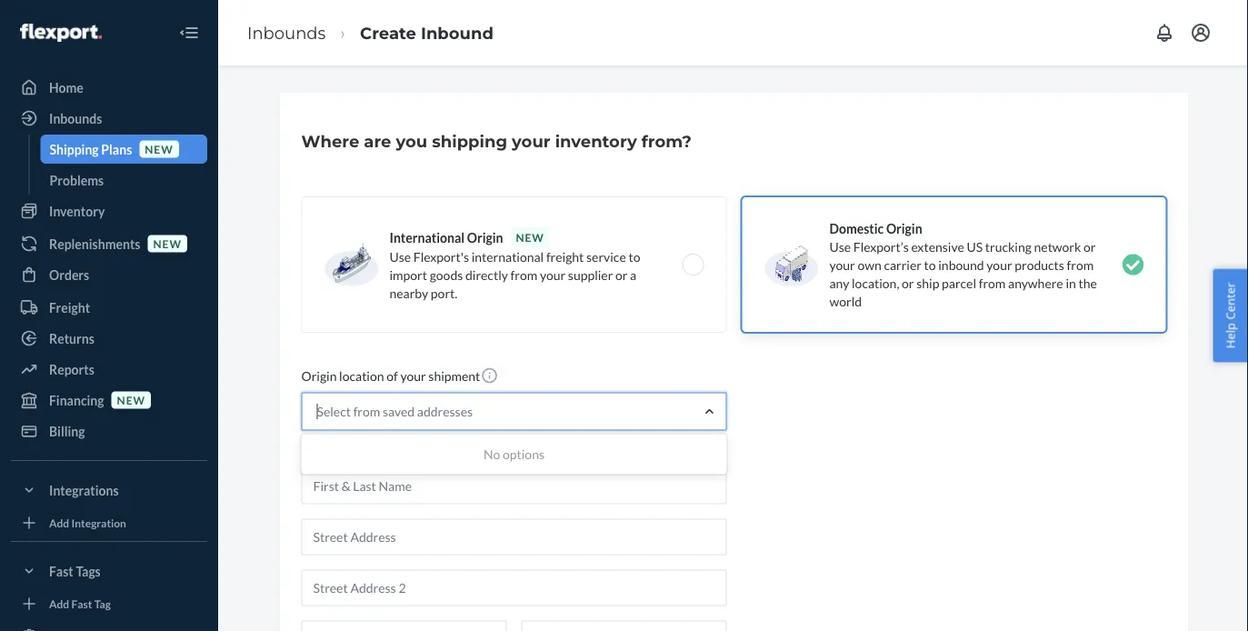 Task type: describe. For each thing, give the bounding box(es) containing it.
from left saved
[[353, 404, 380, 419]]

directly
[[466, 267, 508, 282]]

a
[[630, 267, 637, 282]]

no
[[484, 447, 501, 462]]

in
[[1066, 275, 1077, 291]]

supplier
[[568, 267, 613, 282]]

returns link
[[11, 324, 207, 353]]

to inside domestic origin use flexport's extensive us trucking network or your own carrier to inbound your products from any location, or ship parcel from anywhere in the world
[[925, 257, 936, 272]]

0 horizontal spatial inbounds link
[[11, 104, 207, 133]]

nearby
[[390, 285, 429, 301]]

saved
[[383, 404, 415, 419]]

world
[[830, 293, 862, 309]]

new for international origin
[[516, 231, 545, 244]]

your down trucking
[[987, 257, 1013, 272]]

tags
[[76, 563, 101, 579]]

fast inside dropdown button
[[49, 563, 73, 579]]

billing link
[[11, 417, 207, 446]]

flexport's
[[854, 239, 909, 254]]

are
[[364, 131, 391, 151]]

inventory link
[[11, 196, 207, 226]]

shipment
[[429, 368, 481, 384]]

to inside the use flexport's international freight service to import goods directly from your supplier or a nearby port.
[[629, 249, 641, 264]]

add fast tag
[[49, 597, 111, 610]]

of
[[387, 368, 398, 384]]

location
[[339, 368, 384, 384]]

flexport logo image
[[20, 24, 102, 42]]

origin for international
[[467, 230, 503, 245]]

inbound
[[421, 23, 494, 43]]

flexport's
[[414, 249, 469, 264]]

reports link
[[11, 355, 207, 384]]

integrations
[[49, 483, 119, 498]]

fast inside 'link'
[[71, 597, 92, 610]]

inventory
[[49, 203, 105, 219]]

add fast tag link
[[11, 593, 207, 615]]

close navigation image
[[178, 22, 200, 44]]

State text field
[[522, 621, 727, 631]]

domestic
[[830, 221, 884, 236]]

First & Last Name text field
[[302, 468, 727, 504]]

your right of
[[401, 368, 426, 384]]

from?
[[642, 131, 692, 151]]

your up any at the right of the page
[[830, 257, 856, 272]]

use inside domestic origin use flexport's extensive us trucking network or your own carrier to inbound your products from any location, or ship parcel from anywhere in the world
[[830, 239, 851, 254]]

inbounds link inside breadcrumbs navigation
[[247, 23, 326, 43]]

shipping
[[50, 141, 99, 157]]

ship
[[917, 275, 940, 291]]

you
[[396, 131, 428, 151]]

open notifications image
[[1154, 22, 1176, 44]]

check circle image
[[1123, 254, 1145, 276]]

reports
[[49, 362, 94, 377]]

tag
[[94, 597, 111, 610]]

from right the parcel
[[979, 275, 1006, 291]]

integrations button
[[11, 476, 207, 505]]

shipping plans
[[50, 141, 132, 157]]

international
[[390, 230, 465, 245]]

own
[[858, 257, 882, 272]]

0 horizontal spatial origin
[[302, 368, 337, 384]]

create inbound link
[[360, 23, 494, 43]]

billing
[[49, 423, 85, 439]]

fast tags button
[[11, 557, 207, 586]]

2 horizontal spatial or
[[1084, 239, 1096, 254]]

freight
[[49, 300, 90, 315]]



Task type: vqa. For each thing, say whether or not it's contained in the screenshot.
close image
no



Task type: locate. For each thing, give the bounding box(es) containing it.
new
[[145, 142, 173, 155], [516, 231, 545, 244], [153, 237, 182, 250], [117, 393, 146, 407]]

1 horizontal spatial inbounds
[[247, 23, 326, 43]]

products
[[1015, 257, 1065, 272]]

returns
[[49, 331, 94, 346]]

1 vertical spatial add
[[49, 597, 69, 610]]

add integration link
[[11, 512, 207, 534]]

problems link
[[40, 166, 207, 195]]

home
[[49, 80, 84, 95]]

breadcrumbs navigation
[[233, 6, 508, 59]]

0 horizontal spatial to
[[629, 249, 641, 264]]

inbound
[[939, 257, 985, 272]]

1 vertical spatial fast
[[71, 597, 92, 610]]

origin up select
[[302, 368, 337, 384]]

1 vertical spatial inbounds link
[[11, 104, 207, 133]]

help center
[[1223, 283, 1239, 349]]

any
[[830, 275, 850, 291]]

to up a
[[629, 249, 641, 264]]

anywhere
[[1009, 275, 1064, 291]]

to
[[629, 249, 641, 264], [925, 257, 936, 272]]

1 horizontal spatial inbounds link
[[247, 23, 326, 43]]

location,
[[852, 275, 900, 291]]

0 vertical spatial add
[[49, 516, 69, 529]]

add for add fast tag
[[49, 597, 69, 610]]

addresses
[[417, 404, 473, 419]]

fast
[[49, 563, 73, 579], [71, 597, 92, 610]]

2 horizontal spatial origin
[[887, 221, 923, 236]]

select
[[317, 404, 351, 419]]

parcel
[[942, 275, 977, 291]]

new for shipping plans
[[145, 142, 173, 155]]

from
[[1067, 257, 1094, 272], [511, 267, 538, 282], [979, 275, 1006, 291], [353, 404, 380, 419]]

us
[[967, 239, 983, 254]]

0 horizontal spatial use
[[390, 249, 411, 264]]

1 horizontal spatial use
[[830, 239, 851, 254]]

create inbound
[[360, 23, 494, 43]]

new for replenishments
[[153, 237, 182, 250]]

1 horizontal spatial origin
[[467, 230, 503, 245]]

select from saved addresses
[[317, 404, 473, 419]]

inbounds
[[247, 23, 326, 43], [49, 111, 102, 126]]

origin inside domestic origin use flexport's extensive us trucking network or your own carrier to inbound your products from any location, or ship parcel from anywhere in the world
[[887, 221, 923, 236]]

0 horizontal spatial inbounds
[[49, 111, 102, 126]]

1 horizontal spatial to
[[925, 257, 936, 272]]

or
[[1084, 239, 1096, 254], [616, 267, 628, 282], [902, 275, 915, 291]]

where
[[302, 131, 360, 151]]

origin for domestic
[[887, 221, 923, 236]]

fast tags
[[49, 563, 101, 579]]

your inside the use flexport's international freight service to import goods directly from your supplier or a nearby port.
[[540, 267, 566, 282]]

trucking
[[986, 239, 1032, 254]]

use inside the use flexport's international freight service to import goods directly from your supplier or a nearby port.
[[390, 249, 411, 264]]

goods
[[430, 267, 463, 282]]

new for financing
[[117, 393, 146, 407]]

international
[[472, 249, 544, 264]]

create
[[360, 23, 417, 43]]

where are you shipping your inventory from?
[[302, 131, 692, 151]]

or down carrier
[[902, 275, 915, 291]]

your right shipping
[[512, 131, 551, 151]]

replenishments
[[49, 236, 140, 251]]

origin up flexport's
[[887, 221, 923, 236]]

add
[[49, 516, 69, 529], [49, 597, 69, 610]]

1 add from the top
[[49, 516, 69, 529]]

new right plans
[[145, 142, 173, 155]]

fast left tag
[[71, 597, 92, 610]]

international origin
[[390, 230, 503, 245]]

use
[[830, 239, 851, 254], [390, 249, 411, 264]]

add for add integration
[[49, 516, 69, 529]]

the
[[1079, 275, 1098, 291]]

from inside the use flexport's international freight service to import goods directly from your supplier or a nearby port.
[[511, 267, 538, 282]]

freight
[[547, 249, 584, 264]]

orders link
[[11, 260, 207, 289]]

center
[[1223, 283, 1239, 320]]

0 vertical spatial inbounds link
[[247, 23, 326, 43]]

domestic origin use flexport's extensive us trucking network or your own carrier to inbound your products from any location, or ship parcel from anywhere in the world
[[830, 221, 1098, 309]]

shipping
[[432, 131, 508, 151]]

origin up international
[[467, 230, 503, 245]]

financing
[[49, 392, 104, 408]]

service
[[587, 249, 626, 264]]

from up the
[[1067, 257, 1094, 272]]

or inside the use flexport's international freight service to import goods directly from your supplier or a nearby port.
[[616, 267, 628, 282]]

use down domestic
[[830, 239, 851, 254]]

inbounds inside breadcrumbs navigation
[[247, 23, 326, 43]]

plans
[[101, 141, 132, 157]]

your down freight at top
[[540, 267, 566, 282]]

add left integration
[[49, 516, 69, 529]]

options
[[503, 447, 545, 462]]

home link
[[11, 73, 207, 102]]

extensive
[[912, 239, 965, 254]]

import
[[390, 267, 427, 282]]

orders
[[49, 267, 89, 282]]

new down reports link
[[117, 393, 146, 407]]

or right network
[[1084, 239, 1096, 254]]

0 horizontal spatial or
[[616, 267, 628, 282]]

0 vertical spatial inbounds
[[247, 23, 326, 43]]

or left a
[[616, 267, 628, 282]]

help center button
[[1214, 269, 1249, 362]]

to up the ship
[[925, 257, 936, 272]]

from down international
[[511, 267, 538, 282]]

integration
[[71, 516, 126, 529]]

new up international
[[516, 231, 545, 244]]

City text field
[[302, 621, 507, 631]]

no options
[[484, 447, 545, 462]]

1 horizontal spatial or
[[902, 275, 915, 291]]

origin location of your shipment
[[302, 368, 481, 384]]

problems
[[50, 172, 104, 188]]

carrier
[[884, 257, 922, 272]]

add integration
[[49, 516, 126, 529]]

origin
[[887, 221, 923, 236], [467, 230, 503, 245], [302, 368, 337, 384]]

Street Address 2 text field
[[302, 570, 727, 606]]

use up import
[[390, 249, 411, 264]]

add inside 'link'
[[49, 597, 69, 610]]

0 vertical spatial fast
[[49, 563, 73, 579]]

add down fast tags
[[49, 597, 69, 610]]

fast left tags
[[49, 563, 73, 579]]

inventory
[[555, 131, 637, 151]]

port.
[[431, 285, 458, 301]]

help
[[1223, 323, 1239, 349]]

freight link
[[11, 293, 207, 322]]

new up orders link
[[153, 237, 182, 250]]

network
[[1035, 239, 1082, 254]]

1 vertical spatial inbounds
[[49, 111, 102, 126]]

use flexport's international freight service to import goods directly from your supplier or a nearby port.
[[390, 249, 641, 301]]

your
[[512, 131, 551, 151], [830, 257, 856, 272], [987, 257, 1013, 272], [540, 267, 566, 282], [401, 368, 426, 384]]

open account menu image
[[1191, 22, 1212, 44]]

Street Address text field
[[302, 519, 727, 555]]

2 add from the top
[[49, 597, 69, 610]]



